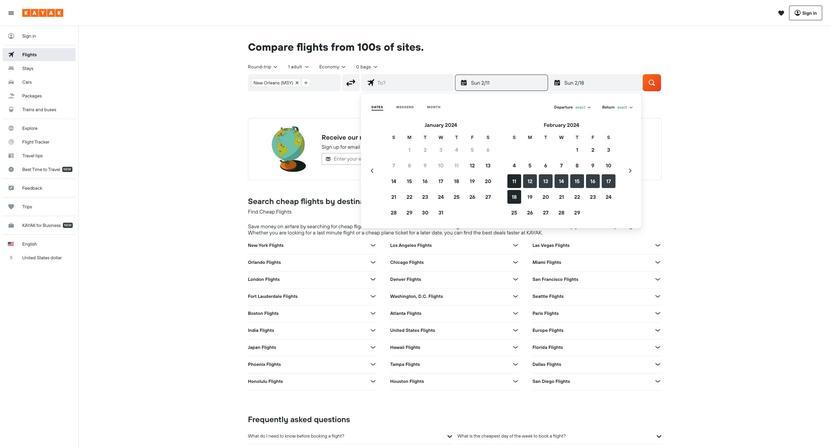 Task type: describe. For each thing, give the bounding box(es) containing it.
sunday february 18th element
[[564, 79, 637, 87]]

Trip type Round-trip field
[[248, 64, 278, 70]]

Flight origin input text field
[[313, 75, 340, 91]]

Enter your email address to sign up for our newsletter text field
[[331, 154, 449, 165]]

Cabin type Economy field
[[319, 64, 346, 70]]



Task type: vqa. For each thing, say whether or not it's contained in the screenshot.
second list item from right
yes



Task type: locate. For each thing, give the bounding box(es) containing it.
list
[[248, 75, 313, 91]]

1 list item from the left
[[251, 79, 301, 87]]

swap departure airport and destination airport image
[[345, 77, 357, 89]]

2 list item from the left
[[302, 79, 310, 87]]

Weekend radio
[[396, 105, 414, 109]]

start date calendar input use left and right arrow keys to change day. use up and down arrow keys to change week. tab
[[364, 121, 639, 221]]

list item right remove icon
[[302, 79, 310, 87]]

remove image
[[296, 81, 299, 84]]

Dates radio
[[372, 105, 383, 109]]

sunday february 11th element
[[471, 79, 544, 87]]

Month radio
[[427, 105, 441, 109]]

1 horizontal spatial list item
[[302, 79, 310, 87]]

united states (english) image
[[8, 242, 14, 246]]

menu
[[364, 102, 639, 221]]

Flight destination input text field
[[375, 75, 453, 91]]

list item
[[251, 79, 301, 87], [302, 79, 310, 87]]

0 horizontal spatial list item
[[251, 79, 301, 87]]

list item down "trip type round-trip" field
[[251, 79, 301, 87]]

navigation menu image
[[8, 10, 14, 16]]

None field
[[576, 105, 592, 110], [617, 105, 634, 110], [576, 105, 592, 110], [617, 105, 634, 110]]



